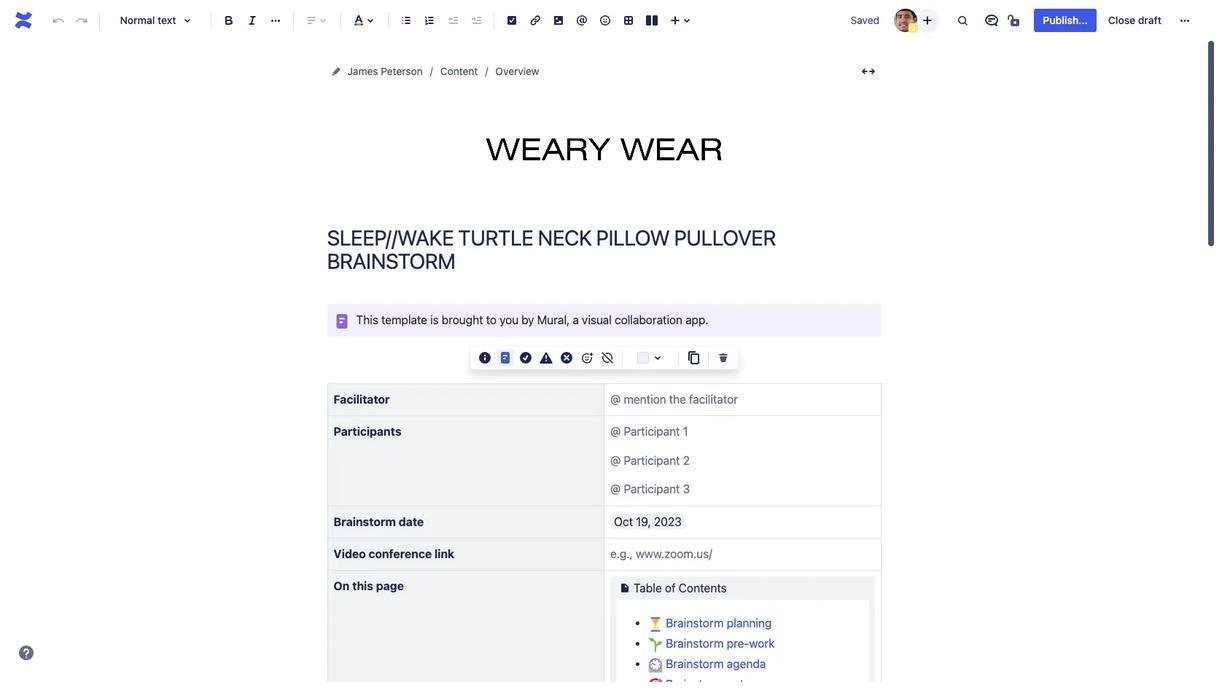 Task type: locate. For each thing, give the bounding box(es) containing it.
date
[[399, 515, 424, 528]]

table of contents image
[[616, 580, 634, 598]]

note image
[[497, 349, 514, 367]]

collaboration
[[615, 314, 683, 327]]

video conference link
[[334, 548, 454, 561]]

:seedling: image
[[648, 638, 663, 653]]

layouts image
[[643, 12, 661, 29]]

action item image
[[503, 12, 521, 29]]

brainstorm agenda
[[663, 658, 766, 671]]

oct
[[614, 515, 633, 528]]

header
[[591, 148, 623, 160]]

facilitator
[[334, 393, 390, 406]]

you
[[500, 314, 519, 327]]

:hourglass_flowing_sand: image
[[648, 618, 663, 632], [648, 618, 663, 632]]

of
[[665, 582, 676, 595]]

editor add emoji image
[[578, 349, 596, 367]]

brainstorm agenda link
[[648, 658, 766, 673]]

brainstorm up video
[[334, 515, 396, 528]]

template
[[381, 314, 427, 327]]

page
[[376, 580, 404, 593]]

19,
[[636, 515, 651, 528]]

background color image
[[649, 349, 667, 367]]

link
[[434, 548, 454, 561]]

brainstorm down brainstorm planning link
[[666, 638, 724, 651]]

emoji image
[[597, 12, 614, 29]]

brainstorm
[[334, 515, 396, 528], [666, 617, 724, 630], [666, 638, 724, 651], [666, 658, 724, 671]]

agenda
[[727, 658, 766, 671]]

:timer: image
[[648, 659, 663, 673], [648, 659, 663, 673]]

close draft button
[[1100, 9, 1170, 32]]

update
[[556, 148, 589, 160]]

:seedling: image
[[648, 638, 663, 653]]

remove emoji image
[[599, 349, 616, 367]]

by
[[522, 314, 534, 327]]

overview
[[495, 65, 539, 77]]

participants
[[334, 425, 401, 438]]

move this page image
[[330, 66, 342, 77]]

contents
[[679, 582, 727, 595]]

confluence image
[[12, 9, 35, 32], [12, 9, 35, 32]]

find and replace image
[[954, 12, 972, 29]]

help image
[[18, 645, 35, 662]]

brainstorm up brainstorm pre-work link
[[666, 617, 724, 630]]

bold ⌘b image
[[220, 12, 238, 29]]

italic ⌘i image
[[244, 12, 261, 29]]

link image
[[527, 12, 544, 29]]

james peterson
[[347, 65, 423, 77]]

pre-
[[727, 638, 749, 651]]

peterson
[[381, 65, 423, 77]]

warning image
[[537, 349, 555, 367]]

image
[[625, 148, 653, 160]]

close draft
[[1108, 14, 1162, 26]]

table of contents
[[634, 582, 727, 595]]

info image
[[476, 349, 494, 367]]

make page full-width image
[[859, 63, 877, 80]]

brainstorm planning
[[663, 617, 772, 630]]

james peterson image
[[894, 9, 918, 32]]

no restrictions image
[[1007, 12, 1024, 29]]

normal text button
[[106, 4, 205, 36]]

:dart: image
[[648, 679, 663, 683], [648, 679, 663, 683]]

Main content area, start typing to enter text. text field
[[318, 304, 890, 683]]

outdent ⇧tab image
[[444, 12, 462, 29]]

update header image
[[556, 148, 653, 160]]

brainstorm for brainstorm date
[[334, 515, 396, 528]]

brainstorm down brainstorm pre-work link
[[666, 658, 724, 671]]

oct 19, 2023
[[614, 515, 682, 528]]



Task type: vqa. For each thing, say whether or not it's contained in the screenshot.
Note image
yes



Task type: describe. For each thing, give the bounding box(es) containing it.
this
[[356, 314, 378, 327]]

mention image
[[573, 12, 591, 29]]

video
[[334, 548, 366, 561]]

update header image button
[[551, 124, 657, 160]]

brainstorm for brainstorm agenda
[[666, 658, 724, 671]]

table image
[[620, 12, 637, 29]]

visual
[[582, 314, 612, 327]]

add image, video, or file image
[[550, 12, 567, 29]]

this
[[352, 580, 373, 593]]

brainstorm date
[[334, 515, 424, 528]]

planning
[[727, 617, 772, 630]]

brainstorm for brainstorm planning
[[666, 617, 724, 630]]

redo ⌘⇧z image
[[73, 12, 90, 29]]

table
[[634, 582, 662, 595]]

success image
[[517, 349, 535, 367]]

overview link
[[495, 63, 539, 80]]

james peterson link
[[347, 63, 423, 80]]

error image
[[558, 349, 575, 367]]

brought
[[442, 314, 483, 327]]

remove image
[[715, 349, 732, 367]]

brainstorm for brainstorm pre-work
[[666, 638, 724, 651]]

bullet list ⌘⇧8 image
[[397, 12, 415, 29]]

content link
[[440, 63, 478, 80]]

comment icon image
[[983, 12, 1001, 29]]

publish... button
[[1034, 9, 1097, 32]]

mural,
[[537, 314, 570, 327]]

copy image
[[685, 349, 702, 367]]

a
[[573, 314, 579, 327]]

more formatting image
[[267, 12, 284, 29]]

Give this page a title text field
[[327, 226, 881, 273]]

app.
[[686, 314, 708, 327]]

is
[[430, 314, 439, 327]]

numbered list ⌘⇧7 image
[[421, 12, 438, 29]]

brainstorm planning link
[[648, 617, 772, 632]]

brainstorm pre-work link
[[648, 638, 775, 653]]

brainstorm pre-work
[[663, 638, 775, 651]]

james
[[347, 65, 378, 77]]

more image
[[1176, 12, 1194, 29]]

saved
[[851, 14, 880, 26]]

text
[[158, 14, 176, 26]]

2023
[[654, 515, 682, 528]]

draft
[[1138, 14, 1162, 26]]

publish...
[[1043, 14, 1088, 26]]

indent tab image
[[467, 12, 485, 29]]

on
[[334, 580, 350, 593]]

normal text
[[120, 14, 176, 26]]

panel note image
[[333, 313, 350, 330]]

conference
[[369, 548, 432, 561]]

invite to edit image
[[919, 11, 937, 29]]

normal
[[120, 14, 155, 26]]

content
[[440, 65, 478, 77]]

to
[[486, 314, 497, 327]]

on this page
[[334, 580, 404, 593]]

this template is brought to you by mural, a visual collaboration app.
[[356, 314, 708, 327]]

close
[[1108, 14, 1136, 26]]

undo ⌘z image
[[50, 12, 67, 29]]

work
[[749, 638, 775, 651]]



